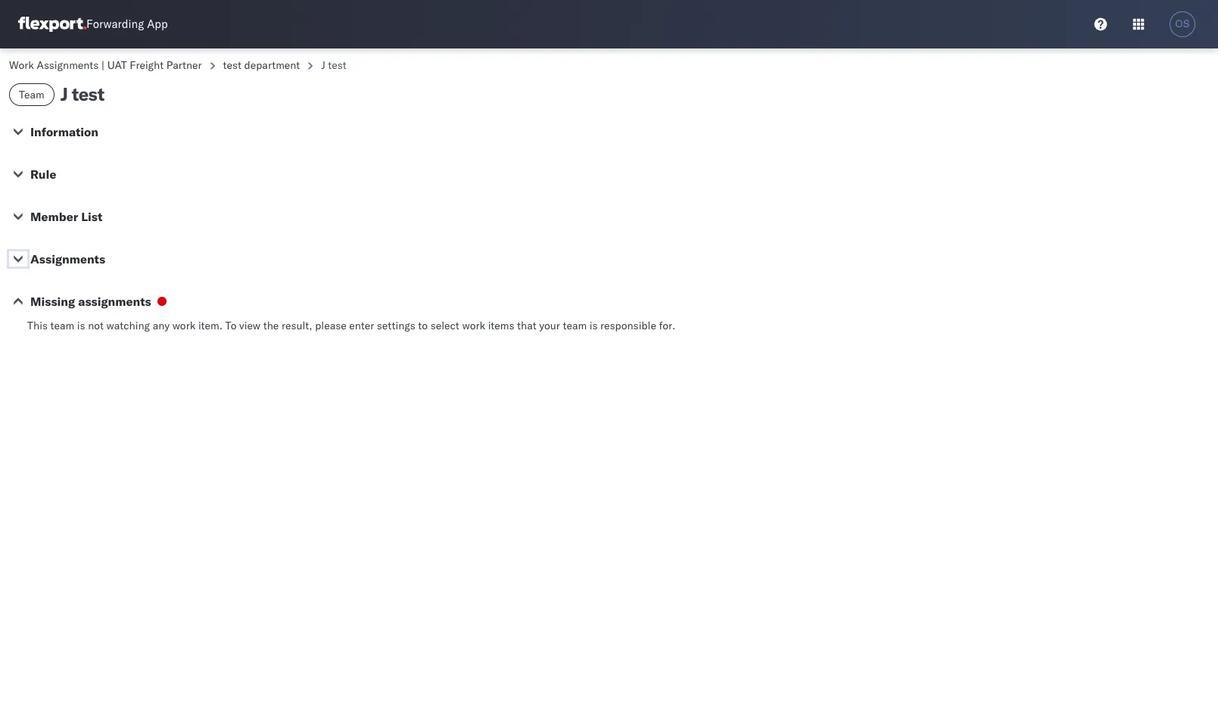 Task type: describe. For each thing, give the bounding box(es) containing it.
team
[[19, 88, 44, 101]]

2 team from the left
[[563, 319, 587, 332]]

1 horizontal spatial test
[[223, 58, 242, 72]]

list
[[81, 209, 103, 224]]

not
[[88, 319, 104, 332]]

1 vertical spatial assignments
[[30, 251, 105, 267]]

this team is not watching any work item. to view the result, please enter settings to select work items that your team is responsible for.
[[27, 319, 676, 332]]

department
[[244, 58, 300, 72]]

1 horizontal spatial j
[[321, 58, 325, 72]]

2 is from the left
[[590, 319, 598, 332]]

1 vertical spatial j
[[60, 83, 68, 105]]

forwarding app link
[[18, 17, 168, 32]]

member list
[[30, 209, 103, 224]]

items
[[488, 319, 515, 332]]

result,
[[282, 319, 312, 332]]

partner
[[166, 58, 202, 72]]

to
[[225, 319, 237, 332]]

to
[[418, 319, 428, 332]]

missing assignments
[[30, 294, 151, 309]]

item.
[[198, 319, 223, 332]]

responsible
[[601, 319, 657, 332]]

forwarding
[[86, 17, 144, 31]]

please
[[315, 319, 347, 332]]

enter
[[349, 319, 374, 332]]

test department link
[[223, 58, 300, 72]]

that
[[517, 319, 537, 332]]

member
[[30, 209, 78, 224]]

1 vertical spatial j test
[[60, 83, 104, 105]]

0 vertical spatial assignments
[[37, 58, 99, 72]]

for.
[[659, 319, 676, 332]]

1 team from the left
[[50, 319, 74, 332]]

view
[[239, 319, 261, 332]]

1 is from the left
[[77, 319, 85, 332]]

0 vertical spatial j test
[[321, 58, 347, 72]]



Task type: vqa. For each thing, say whether or not it's contained in the screenshot.
first team from right
yes



Task type: locate. For each thing, give the bounding box(es) containing it.
missing
[[30, 294, 75, 309]]

information
[[30, 124, 98, 139]]

uat
[[107, 58, 127, 72]]

os button
[[1166, 7, 1200, 42]]

test right the department
[[328, 58, 347, 72]]

flexport. image
[[18, 17, 86, 32]]

is left the not
[[77, 319, 85, 332]]

j right team
[[60, 83, 68, 105]]

0 horizontal spatial test
[[72, 83, 104, 105]]

settings
[[377, 319, 416, 332]]

j
[[321, 58, 325, 72], [60, 83, 68, 105]]

watching
[[106, 319, 150, 332]]

work right any
[[172, 319, 196, 332]]

assignments down member list
[[30, 251, 105, 267]]

team right this
[[50, 319, 74, 332]]

work assignments | uat freight partner
[[9, 58, 202, 72]]

test down '|'
[[72, 83, 104, 105]]

j test right the department
[[321, 58, 347, 72]]

1 horizontal spatial is
[[590, 319, 598, 332]]

|
[[101, 58, 105, 72]]

2 horizontal spatial test
[[328, 58, 347, 72]]

0 horizontal spatial j test
[[60, 83, 104, 105]]

0 vertical spatial j
[[321, 58, 325, 72]]

work
[[9, 58, 34, 72]]

test left the department
[[223, 58, 242, 72]]

0 horizontal spatial is
[[77, 319, 85, 332]]

this
[[27, 319, 48, 332]]

j right the department
[[321, 58, 325, 72]]

is
[[77, 319, 85, 332], [590, 319, 598, 332]]

assignments left '|'
[[37, 58, 99, 72]]

2 work from the left
[[462, 319, 485, 332]]

team
[[50, 319, 74, 332], [563, 319, 587, 332]]

1 horizontal spatial team
[[563, 319, 587, 332]]

any
[[153, 319, 170, 332]]

is left responsible
[[590, 319, 598, 332]]

assignments
[[78, 294, 151, 309]]

1 horizontal spatial j test
[[321, 58, 347, 72]]

forwarding app
[[86, 17, 168, 31]]

j test down '|'
[[60, 83, 104, 105]]

1 horizontal spatial work
[[462, 319, 485, 332]]

assignments
[[37, 58, 99, 72], [30, 251, 105, 267]]

os
[[1176, 18, 1190, 30]]

select
[[431, 319, 460, 332]]

work
[[172, 319, 196, 332], [462, 319, 485, 332]]

test
[[223, 58, 242, 72], [328, 58, 347, 72], [72, 83, 104, 105]]

work left items
[[462, 319, 485, 332]]

0 horizontal spatial team
[[50, 319, 74, 332]]

rule
[[30, 167, 56, 182]]

the
[[263, 319, 279, 332]]

j test
[[321, 58, 347, 72], [60, 83, 104, 105]]

app
[[147, 17, 168, 31]]

test department
[[223, 58, 300, 72]]

work assignments | uat freight partner link
[[9, 58, 202, 72]]

freight
[[130, 58, 164, 72]]

0 horizontal spatial work
[[172, 319, 196, 332]]

your
[[539, 319, 560, 332]]

0 horizontal spatial j
[[60, 83, 68, 105]]

team right your
[[563, 319, 587, 332]]

1 work from the left
[[172, 319, 196, 332]]



